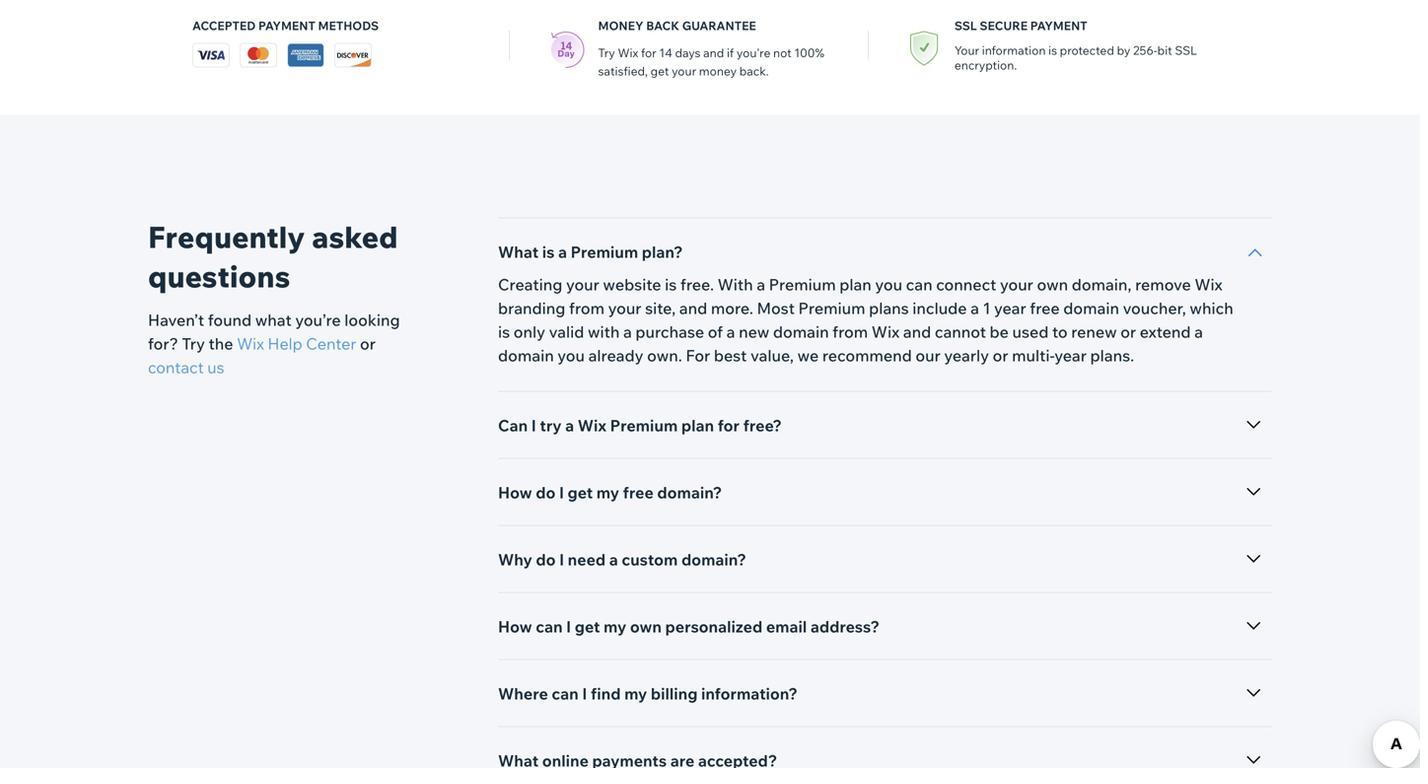 Task type: describe. For each thing, give the bounding box(es) containing it.
questions
[[148, 258, 290, 295]]

0 vertical spatial year
[[995, 298, 1027, 318]]

1 horizontal spatial domain
[[773, 322, 829, 342]]

remove
[[1136, 275, 1192, 295]]

wix inside try wix for 14 days and if you're not 100% satisfied, get your money back.
[[618, 45, 639, 60]]

money
[[699, 64, 737, 78]]

most
[[757, 298, 795, 318]]

i for why do i need a custom domain?
[[559, 550, 564, 570]]

bit
[[1158, 43, 1173, 58]]

if
[[727, 45, 734, 60]]

payment inside ssl secure payment your information is protected by 256-bit ssl encryption.
[[1031, 18, 1088, 33]]

contact us link
[[148, 356, 225, 379]]

can inside creating your website is free. with a premium plan you can connect your own domain, remove wix branding from your site, and more. most premium plans include a 1 year free domain voucher, which is only valid with a purchase of a new domain from wix and cannot be used to renew or extend a domain you already own. for best value, we recommend our yearly or multi-year plans.
[[906, 275, 933, 295]]

my for own
[[604, 617, 627, 637]]

for inside try wix for 14 days and if you're not 100% satisfied, get your money back.
[[641, 45, 657, 60]]

value,
[[751, 346, 794, 366]]

how for how can i get my own personalized email address?
[[498, 617, 532, 637]]

contact
[[148, 358, 204, 377]]

billing
[[651, 684, 698, 704]]

frequently asked questions
[[148, 219, 398, 295]]

0 vertical spatial from
[[569, 298, 605, 318]]

recommend
[[823, 346, 912, 366]]

how for how do i get my free domain?
[[498, 483, 532, 503]]

center
[[306, 334, 357, 354]]

ssl secure payment your information is protected by 256-bit ssl encryption.
[[955, 18, 1198, 73]]

money
[[598, 18, 644, 33]]

my for billing
[[625, 684, 647, 704]]

256-
[[1134, 43, 1158, 58]]

0 horizontal spatial ssl
[[955, 18, 977, 33]]

wix up which
[[1195, 275, 1223, 295]]

i for how do i get my free domain?
[[559, 483, 564, 503]]

my for free
[[597, 483, 620, 503]]

website
[[603, 275, 662, 295]]

be
[[990, 322, 1009, 342]]

1 vertical spatial free
[[623, 483, 654, 503]]

free?
[[743, 416, 782, 436]]

plans
[[869, 298, 909, 318]]

new
[[739, 322, 770, 342]]

domain? for how do i get my free domain?
[[657, 483, 722, 503]]

accepted
[[192, 18, 256, 33]]

domain,
[[1072, 275, 1132, 295]]

why
[[498, 550, 533, 570]]

how do i get my free domain?
[[498, 483, 722, 503]]

asked
[[312, 219, 398, 256]]

methods
[[318, 18, 379, 33]]

encryption.
[[955, 58, 1017, 73]]

plan?
[[642, 242, 683, 262]]

connect
[[937, 275, 997, 295]]

wix inside try the wix help center or contact us
[[237, 334, 264, 354]]

why do i need a custom domain?
[[498, 550, 747, 570]]

purchase
[[636, 322, 705, 342]]

can for how can i get my own personalized email address?
[[536, 617, 563, 637]]

how can i get my own personalized email address?
[[498, 617, 880, 637]]

i for how can i get my own personalized email address?
[[566, 617, 571, 637]]

site,
[[645, 298, 676, 318]]

0 vertical spatial you
[[875, 275, 903, 295]]

is up the site,
[[665, 275, 677, 295]]

try
[[540, 416, 562, 436]]

find
[[591, 684, 621, 704]]

you're
[[295, 310, 341, 330]]

free inside creating your website is free. with a premium plan you can connect your own domain, remove wix branding from your site, and more. most premium plans include a 1 year free domain voucher, which is only valid with a purchase of a new domain from wix and cannot be used to renew or extend a domain you already own. for best value, we recommend our yearly or multi-year plans.
[[1030, 298, 1060, 318]]

haven't found what you're looking for?
[[148, 310, 400, 354]]

i left try
[[532, 416, 537, 436]]

wix help center link
[[237, 332, 357, 356]]

for
[[686, 346, 711, 366]]

satisfied,
[[598, 64, 648, 78]]

free.
[[681, 275, 714, 295]]

2 vertical spatial domain
[[498, 346, 554, 366]]

14
[[659, 45, 673, 60]]

already
[[589, 346, 644, 366]]

to
[[1053, 322, 1068, 342]]

own inside creating your website is free. with a premium plan you can connect your own domain, remove wix branding from your site, and more. most premium plans include a 1 year free domain voucher, which is only valid with a purchase of a new domain from wix and cannot be used to renew or extend a domain you already own. for best value, we recommend our yearly or multi-year plans.
[[1037, 275, 1069, 295]]

2 horizontal spatial domain
[[1064, 298, 1120, 318]]

your inside try wix for 14 days and if you're not 100% satisfied, get your money back.
[[672, 64, 697, 78]]

the
[[209, 334, 233, 354]]

frequently
[[148, 219, 305, 256]]

your
[[955, 43, 980, 58]]

is inside ssl secure payment your information is protected by 256-bit ssl encryption.
[[1049, 43, 1058, 58]]

1 horizontal spatial or
[[993, 346, 1009, 366]]

what
[[498, 242, 539, 262]]

branding
[[498, 298, 566, 318]]

your down what is a premium plan?
[[566, 275, 600, 295]]

can
[[498, 416, 528, 436]]

plans.
[[1091, 346, 1135, 366]]

only
[[514, 322, 546, 342]]

1 vertical spatial and
[[680, 298, 708, 318]]

100%
[[795, 45, 825, 60]]

valid
[[549, 322, 584, 342]]

try for wix
[[598, 45, 615, 60]]

not
[[774, 45, 792, 60]]

premium up we
[[799, 298, 866, 318]]

we
[[798, 346, 819, 366]]

by
[[1117, 43, 1131, 58]]

used
[[1013, 322, 1049, 342]]

guarantee
[[682, 18, 756, 33]]

custom
[[622, 550, 678, 570]]

or inside try the wix help center or contact us
[[360, 334, 376, 354]]

1 horizontal spatial for
[[718, 416, 740, 436]]

protected
[[1060, 43, 1115, 58]]

cannot
[[935, 322, 987, 342]]

premium down the own.
[[610, 416, 678, 436]]

us
[[207, 358, 225, 377]]

found
[[208, 310, 252, 330]]



Task type: vqa. For each thing, say whether or not it's contained in the screenshot.
free the my
yes



Task type: locate. For each thing, give the bounding box(es) containing it.
get for free
[[568, 483, 593, 503]]

how down why
[[498, 617, 532, 637]]

i down need
[[566, 617, 571, 637]]

back
[[646, 18, 680, 33]]

0 horizontal spatial for
[[641, 45, 657, 60]]

you up the plans
[[875, 275, 903, 295]]

where
[[498, 684, 548, 704]]

premium
[[571, 242, 639, 262], [769, 275, 836, 295], [799, 298, 866, 318], [610, 416, 678, 436]]

i left need
[[559, 550, 564, 570]]

1 vertical spatial domain?
[[682, 550, 747, 570]]

voucher,
[[1123, 298, 1187, 318]]

you're
[[737, 45, 771, 60]]

1 horizontal spatial payment
[[1031, 18, 1088, 33]]

more.
[[711, 298, 754, 318]]

1 vertical spatial own
[[630, 617, 662, 637]]

creating your website is free. with a premium plan you can connect your own domain, remove wix branding from your site, and more. most premium plans include a 1 year free domain voucher, which is only valid with a purchase of a new domain from wix and cannot be used to renew or extend a domain you already own. for best value, we recommend our yearly or multi-year plans.
[[498, 275, 1234, 366]]

get down need
[[575, 617, 600, 637]]

which
[[1190, 298, 1234, 318]]

0 horizontal spatial or
[[360, 334, 376, 354]]

try wix for 14 days and if you're not 100% satisfied, get your money back.
[[598, 45, 825, 78]]

plan inside creating your website is free. with a premium plan you can connect your own domain, remove wix branding from your site, and more. most premium plans include a 1 year free domain voucher, which is only valid with a purchase of a new domain from wix and cannot be used to renew or extend a domain you already own. for best value, we recommend our yearly or multi-year plans.
[[840, 275, 872, 295]]

1 payment from the left
[[258, 18, 316, 33]]

get for own
[[575, 617, 600, 637]]

plan left free?
[[682, 416, 714, 436]]

0 vertical spatial can
[[906, 275, 933, 295]]

get up need
[[568, 483, 593, 503]]

my right find
[[625, 684, 647, 704]]

1 vertical spatial do
[[536, 550, 556, 570]]

free down can i try a wix premium plan for free?
[[623, 483, 654, 503]]

accepted payment methods
[[192, 18, 379, 33]]

payment up protected
[[1031, 18, 1088, 33]]

multi-
[[1012, 346, 1055, 366]]

is right what
[[542, 242, 555, 262]]

domain
[[1064, 298, 1120, 318], [773, 322, 829, 342], [498, 346, 554, 366]]

money back guarantee
[[598, 18, 756, 33]]

wix right try
[[578, 416, 607, 436]]

need
[[568, 550, 606, 570]]

information
[[982, 43, 1046, 58]]

and left if
[[704, 45, 724, 60]]

1 horizontal spatial year
[[1055, 346, 1087, 366]]

free up the used
[[1030, 298, 1060, 318]]

and up the our
[[904, 322, 932, 342]]

do
[[536, 483, 556, 503], [536, 550, 556, 570]]

1 vertical spatial you
[[558, 346, 585, 366]]

information?
[[702, 684, 798, 704]]

my down why do i need a custom domain?
[[604, 617, 627, 637]]

2 vertical spatial my
[[625, 684, 647, 704]]

plan up the plans
[[840, 275, 872, 295]]

with
[[588, 322, 620, 342]]

own
[[1037, 275, 1069, 295], [630, 617, 662, 637]]

1 vertical spatial try
[[182, 334, 205, 354]]

can i try a wix premium plan for free?
[[498, 416, 782, 436]]

include
[[913, 298, 967, 318]]

secure
[[980, 18, 1028, 33]]

can up where
[[536, 617, 563, 637]]

1 vertical spatial domain
[[773, 322, 829, 342]]

2 payment from the left
[[1031, 18, 1088, 33]]

where can i find my billing information?
[[498, 684, 798, 704]]

try up contact us link in the left top of the page
[[182, 334, 205, 354]]

try inside try wix for 14 days and if you're not 100% satisfied, get your money back.
[[598, 45, 615, 60]]

or down looking
[[360, 334, 376, 354]]

help
[[268, 334, 303, 354]]

0 horizontal spatial year
[[995, 298, 1027, 318]]

try the wix help center or contact us
[[148, 334, 376, 377]]

your down 'website'
[[608, 298, 642, 318]]

1 horizontal spatial own
[[1037, 275, 1069, 295]]

of
[[708, 322, 723, 342]]

haven't
[[148, 310, 204, 330]]

1 vertical spatial plan
[[682, 416, 714, 436]]

wix right the at the left
[[237, 334, 264, 354]]

2 how from the top
[[498, 617, 532, 637]]

days
[[675, 45, 701, 60]]

year down to
[[1055, 346, 1087, 366]]

1
[[983, 298, 991, 318]]

best
[[714, 346, 747, 366]]

creating
[[498, 275, 563, 295]]

1 vertical spatial for
[[718, 416, 740, 436]]

my up why do i need a custom domain?
[[597, 483, 620, 503]]

can up include
[[906, 275, 933, 295]]

with
[[718, 275, 753, 295]]

back.
[[740, 64, 769, 78]]

do right why
[[536, 550, 556, 570]]

0 horizontal spatial free
[[623, 483, 654, 503]]

domain? right custom
[[682, 550, 747, 570]]

what
[[255, 310, 292, 330]]

1 horizontal spatial you
[[875, 275, 903, 295]]

0 vertical spatial for
[[641, 45, 657, 60]]

domain? up custom
[[657, 483, 722, 503]]

payment left methods
[[258, 18, 316, 33]]

0 vertical spatial get
[[651, 64, 669, 78]]

year right 1
[[995, 298, 1027, 318]]

year
[[995, 298, 1027, 318], [1055, 346, 1087, 366]]

do for how
[[536, 483, 556, 503]]

1 vertical spatial from
[[833, 322, 868, 342]]

you
[[875, 275, 903, 295], [558, 346, 585, 366]]

can for where can i find my billing information?
[[552, 684, 579, 704]]

what is a premium plan?
[[498, 242, 683, 262]]

and down free.
[[680, 298, 708, 318]]

1 vertical spatial year
[[1055, 346, 1087, 366]]

is
[[1049, 43, 1058, 58], [542, 242, 555, 262], [665, 275, 677, 295], [498, 322, 510, 342]]

domain? for why do i need a custom domain?
[[682, 550, 747, 570]]

get
[[651, 64, 669, 78], [568, 483, 593, 503], [575, 617, 600, 637]]

0 vertical spatial plan
[[840, 275, 872, 295]]

personalized
[[666, 617, 763, 637]]

from up with
[[569, 298, 605, 318]]

wix up satisfied, at top left
[[618, 45, 639, 60]]

or
[[1121, 322, 1137, 342], [360, 334, 376, 354], [993, 346, 1009, 366]]

0 horizontal spatial you
[[558, 346, 585, 366]]

your
[[672, 64, 697, 78], [566, 275, 600, 295], [1000, 275, 1034, 295], [608, 298, 642, 318]]

address?
[[811, 617, 880, 637]]

domain up renew
[[1064, 298, 1120, 318]]

for left 14
[[641, 45, 657, 60]]

try for the
[[182, 334, 205, 354]]

plan
[[840, 275, 872, 295], [682, 416, 714, 436]]

2 vertical spatial can
[[552, 684, 579, 704]]

0 vertical spatial domain?
[[657, 483, 722, 503]]

yearly
[[945, 346, 990, 366]]

2 vertical spatial and
[[904, 322, 932, 342]]

i
[[532, 416, 537, 436], [559, 483, 564, 503], [559, 550, 564, 570], [566, 617, 571, 637], [582, 684, 587, 704]]

try inside try the wix help center or contact us
[[182, 334, 205, 354]]

extend
[[1140, 322, 1191, 342]]

for left free?
[[718, 416, 740, 436]]

own up to
[[1037, 275, 1069, 295]]

2 vertical spatial get
[[575, 617, 600, 637]]

try up satisfied, at top left
[[598, 45, 615, 60]]

is left protected
[[1049, 43, 1058, 58]]

i for where can i find my billing information?
[[582, 684, 587, 704]]

1 vertical spatial ssl
[[1175, 43, 1198, 58]]

1 horizontal spatial from
[[833, 322, 868, 342]]

wix down the plans
[[872, 322, 900, 342]]

0 vertical spatial do
[[536, 483, 556, 503]]

1 horizontal spatial plan
[[840, 275, 872, 295]]

your down days in the top left of the page
[[672, 64, 697, 78]]

premium up 'website'
[[571, 242, 639, 262]]

1 vertical spatial get
[[568, 483, 593, 503]]

our
[[916, 346, 941, 366]]

get down 14
[[651, 64, 669, 78]]

and
[[704, 45, 724, 60], [680, 298, 708, 318], [904, 322, 932, 342]]

for
[[641, 45, 657, 60], [718, 416, 740, 436]]

email
[[766, 617, 807, 637]]

0 vertical spatial ssl
[[955, 18, 977, 33]]

i down try
[[559, 483, 564, 503]]

0 horizontal spatial from
[[569, 298, 605, 318]]

do for why
[[536, 550, 556, 570]]

0 vertical spatial domain
[[1064, 298, 1120, 318]]

ssl right bit
[[1175, 43, 1198, 58]]

ssl up the your at the right top of page
[[955, 18, 977, 33]]

0 horizontal spatial payment
[[258, 18, 316, 33]]

from up recommend
[[833, 322, 868, 342]]

1 do from the top
[[536, 483, 556, 503]]

you down valid
[[558, 346, 585, 366]]

0 vertical spatial my
[[597, 483, 620, 503]]

domain?
[[657, 483, 722, 503], [682, 550, 747, 570]]

0 vertical spatial free
[[1030, 298, 1060, 318]]

own up where can i find my billing information?
[[630, 617, 662, 637]]

0 vertical spatial and
[[704, 45, 724, 60]]

2 horizontal spatial or
[[1121, 322, 1137, 342]]

1 vertical spatial how
[[498, 617, 532, 637]]

0 horizontal spatial try
[[182, 334, 205, 354]]

from
[[569, 298, 605, 318], [833, 322, 868, 342]]

is left 'only'
[[498, 322, 510, 342]]

do down try
[[536, 483, 556, 503]]

and inside try wix for 14 days and if you're not 100% satisfied, get your money back.
[[704, 45, 724, 60]]

1 horizontal spatial try
[[598, 45, 615, 60]]

get inside try wix for 14 days and if you're not 100% satisfied, get your money back.
[[651, 64, 669, 78]]

can left find
[[552, 684, 579, 704]]

free
[[1030, 298, 1060, 318], [623, 483, 654, 503]]

0 vertical spatial try
[[598, 45, 615, 60]]

how
[[498, 483, 532, 503], [498, 617, 532, 637]]

0 horizontal spatial domain
[[498, 346, 554, 366]]

domain down 'only'
[[498, 346, 554, 366]]

1 vertical spatial my
[[604, 617, 627, 637]]

how up why
[[498, 483, 532, 503]]

i left find
[[582, 684, 587, 704]]

1 how from the top
[[498, 483, 532, 503]]

0 vertical spatial own
[[1037, 275, 1069, 295]]

2 do from the top
[[536, 550, 556, 570]]

renew
[[1072, 322, 1117, 342]]

0 horizontal spatial own
[[630, 617, 662, 637]]

try
[[598, 45, 615, 60], [182, 334, 205, 354]]

or up plans. in the right top of the page
[[1121, 322, 1137, 342]]

1 horizontal spatial ssl
[[1175, 43, 1198, 58]]

domain up we
[[773, 322, 829, 342]]

0 horizontal spatial plan
[[682, 416, 714, 436]]

1 horizontal spatial free
[[1030, 298, 1060, 318]]

premium up most
[[769, 275, 836, 295]]

or down "be"
[[993, 346, 1009, 366]]

looking
[[345, 310, 400, 330]]

your up the used
[[1000, 275, 1034, 295]]

0 vertical spatial how
[[498, 483, 532, 503]]

for?
[[148, 334, 178, 354]]

1 vertical spatial can
[[536, 617, 563, 637]]



